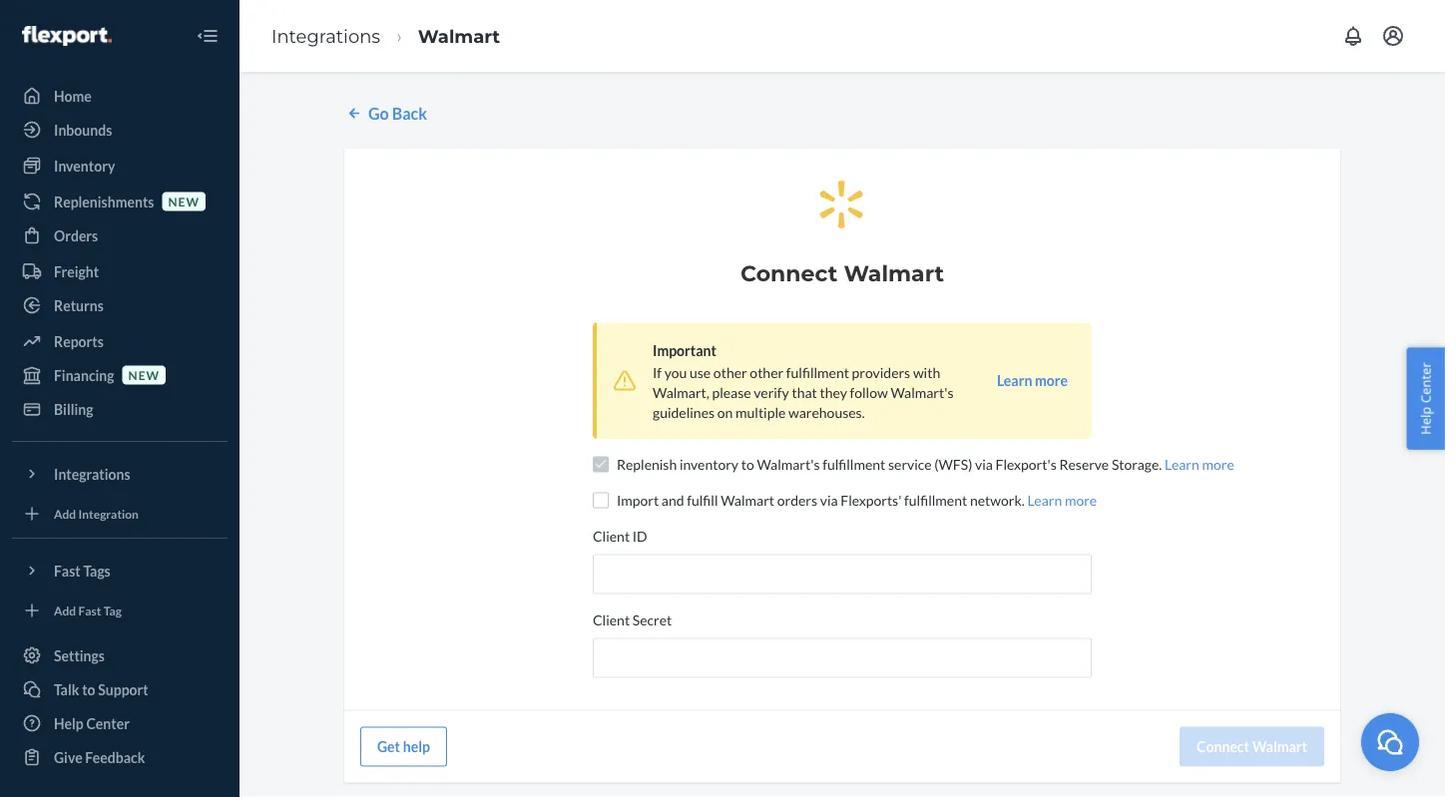 Task type: vqa. For each thing, say whether or not it's contained in the screenshot.
Shipping Option Mapping tab
no



Task type: locate. For each thing, give the bounding box(es) containing it.
other
[[714, 364, 747, 381], [750, 364, 784, 381]]

learn down "flexport's"
[[1028, 492, 1062, 509]]

0 vertical spatial fulfillment
[[786, 364, 849, 381]]

learn right the storage.
[[1165, 456, 1200, 473]]

add integration link
[[12, 498, 228, 530]]

you
[[665, 364, 687, 381]]

inventory link
[[12, 150, 228, 182]]

1 vertical spatial center
[[86, 715, 130, 732]]

support
[[98, 681, 148, 698]]

to right the inventory
[[741, 456, 754, 473]]

tag
[[104, 603, 122, 618]]

client left secret
[[593, 612, 630, 629]]

1 horizontal spatial new
[[168, 194, 200, 209]]

fast left the tag
[[78, 603, 101, 618]]

more right the storage.
[[1202, 456, 1234, 473]]

0 horizontal spatial connect
[[741, 259, 838, 286]]

0 horizontal spatial other
[[714, 364, 747, 381]]

fast inside fast tags dropdown button
[[54, 562, 81, 579]]

learn more button
[[997, 371, 1068, 391]]

client id
[[593, 528, 647, 545]]

0 vertical spatial fast
[[54, 562, 81, 579]]

important
[[653, 342, 717, 359]]

walmart's inside important if you use other other fulfillment providers with walmart, please verify that they follow walmart's guidelines on multiple warehouses.
[[891, 384, 954, 401]]

flexport's
[[996, 456, 1057, 473]]

learn up "flexport's"
[[997, 372, 1032, 389]]

id
[[633, 528, 647, 545]]

0 horizontal spatial new
[[128, 368, 160, 382]]

1 vertical spatial to
[[82, 681, 95, 698]]

0 vertical spatial new
[[168, 194, 200, 209]]

add down fast tags
[[54, 603, 76, 618]]

integration
[[78, 507, 139, 521]]

walmart's
[[891, 384, 954, 401], [757, 456, 820, 473]]

to right talk
[[82, 681, 95, 698]]

1 horizontal spatial via
[[975, 456, 993, 473]]

client
[[593, 528, 630, 545], [593, 612, 630, 629]]

1 horizontal spatial learn more link
[[1165, 456, 1234, 473]]

breadcrumbs navigation
[[256, 7, 516, 65]]

reserve
[[1060, 456, 1109, 473]]

0 horizontal spatial integrations
[[54, 466, 130, 483]]

talk
[[54, 681, 79, 698]]

1 vertical spatial learn more link
[[1028, 492, 1097, 509]]

1 vertical spatial connect
[[1197, 739, 1250, 755]]

0 vertical spatial help center
[[1417, 363, 1435, 435]]

0 vertical spatial to
[[741, 456, 754, 473]]

fulfillment up that
[[786, 364, 849, 381]]

None text field
[[593, 554, 1092, 594]]

0 horizontal spatial via
[[820, 492, 838, 509]]

1 vertical spatial new
[[128, 368, 160, 382]]

1 client from the top
[[593, 528, 630, 545]]

integrations up go
[[272, 25, 380, 47]]

walmart
[[418, 25, 500, 47], [844, 259, 944, 286], [721, 492, 775, 509], [1252, 739, 1308, 755]]

help
[[1417, 407, 1435, 435], [54, 715, 84, 732]]

center inside button
[[1417, 363, 1435, 403]]

client secret
[[593, 612, 672, 629]]

more
[[1035, 372, 1068, 389], [1202, 456, 1234, 473], [1065, 492, 1097, 509]]

help center button
[[1407, 348, 1445, 450]]

integrations link
[[272, 25, 380, 47]]

None checkbox
[[593, 457, 609, 472]]

learn more link right the storage.
[[1165, 456, 1234, 473]]

replenish
[[617, 456, 677, 473]]

new down reports link at the left top of the page
[[128, 368, 160, 382]]

walmart's down with
[[891, 384, 954, 401]]

learn
[[997, 372, 1032, 389], [1165, 456, 1200, 473], [1028, 492, 1062, 509]]

client left id
[[593, 528, 630, 545]]

close navigation image
[[196, 24, 220, 48]]

0 horizontal spatial center
[[86, 715, 130, 732]]

replenish inventory to walmart's fulfillment service (wfs) via flexport's reserve storage. learn more
[[617, 456, 1234, 473]]

inbounds
[[54, 121, 112, 138]]

1 vertical spatial fulfillment
[[823, 456, 886, 473]]

fulfillment inside important if you use other other fulfillment providers with walmart, please verify that they follow walmart's guidelines on multiple warehouses.
[[786, 364, 849, 381]]

None checkbox
[[593, 492, 609, 508]]

inventory
[[680, 456, 739, 473]]

1 horizontal spatial help center
[[1417, 363, 1435, 435]]

1 horizontal spatial connect walmart
[[1197, 739, 1308, 755]]

2 client from the top
[[593, 612, 630, 629]]

0 vertical spatial connect walmart
[[741, 259, 944, 286]]

add for add integration
[[54, 507, 76, 521]]

orders link
[[12, 220, 228, 252]]

1 horizontal spatial center
[[1417, 363, 1435, 403]]

add
[[54, 507, 76, 521], [54, 603, 76, 618]]

on
[[717, 404, 733, 421]]

None password field
[[593, 638, 1092, 678]]

1 vertical spatial help
[[54, 715, 84, 732]]

fast inside add fast tag link
[[78, 603, 101, 618]]

more up "flexport's"
[[1035, 372, 1068, 389]]

0 vertical spatial more
[[1035, 372, 1068, 389]]

help center inside button
[[1417, 363, 1435, 435]]

1 vertical spatial fast
[[78, 603, 101, 618]]

learn more link
[[1165, 456, 1234, 473], [1028, 492, 1097, 509]]

connect inside button
[[1197, 739, 1250, 755]]

learn more link for storage.
[[1165, 456, 1234, 473]]

learn more link down reserve
[[1028, 492, 1097, 509]]

via
[[975, 456, 993, 473], [820, 492, 838, 509]]

more down reserve
[[1065, 492, 1097, 509]]

integrations
[[272, 25, 380, 47], [54, 466, 130, 483]]

verify
[[754, 384, 789, 401]]

follow
[[850, 384, 888, 401]]

multiple
[[736, 404, 786, 421]]

home link
[[12, 80, 228, 112]]

1 vertical spatial client
[[593, 612, 630, 629]]

1 add from the top
[[54, 507, 76, 521]]

go back button
[[344, 102, 427, 125]]

fulfillment
[[786, 364, 849, 381], [823, 456, 886, 473], [904, 492, 967, 509]]

other up verify
[[750, 364, 784, 381]]

other up please
[[714, 364, 747, 381]]

secret
[[633, 612, 672, 629]]

new
[[168, 194, 200, 209], [128, 368, 160, 382]]

walmart,
[[653, 384, 709, 401]]

fast
[[54, 562, 81, 579], [78, 603, 101, 618]]

1 horizontal spatial integrations
[[272, 25, 380, 47]]

learn more link for more
[[1028, 492, 1097, 509]]

0 horizontal spatial help
[[54, 715, 84, 732]]

help center
[[1417, 363, 1435, 435], [54, 715, 130, 732]]

fast left tags
[[54, 562, 81, 579]]

1 other from the left
[[714, 364, 747, 381]]

via right orders
[[820, 492, 838, 509]]

returns link
[[12, 289, 228, 321]]

network.
[[970, 492, 1025, 509]]

0 horizontal spatial to
[[82, 681, 95, 698]]

add for add fast tag
[[54, 603, 76, 618]]

to inside button
[[82, 681, 95, 698]]

0 vertical spatial center
[[1417, 363, 1435, 403]]

fulfillment up import and fulfill walmart orders via flexports' fulfillment network. learn more
[[823, 456, 886, 473]]

connect walmart
[[741, 259, 944, 286], [1197, 739, 1308, 755]]

connect
[[741, 259, 838, 286], [1197, 739, 1250, 755]]

0 vertical spatial client
[[593, 528, 630, 545]]

walmart's up orders
[[757, 456, 820, 473]]

1 horizontal spatial help
[[1417, 407, 1435, 435]]

add left integration
[[54, 507, 76, 521]]

new for replenishments
[[168, 194, 200, 209]]

0 vertical spatial integrations
[[272, 25, 380, 47]]

fulfillment down replenish inventory to walmart's fulfillment service (wfs) via flexport's reserve storage. learn more
[[904, 492, 967, 509]]

0 vertical spatial learn more link
[[1165, 456, 1234, 473]]

client for client id
[[593, 528, 630, 545]]

connect walmart inside button
[[1197, 739, 1308, 755]]

new up orders link
[[168, 194, 200, 209]]

flexport logo image
[[22, 26, 112, 46]]

1 vertical spatial add
[[54, 603, 76, 618]]

center
[[1417, 363, 1435, 403], [86, 715, 130, 732]]

1 horizontal spatial other
[[750, 364, 784, 381]]

0 vertical spatial add
[[54, 507, 76, 521]]

go
[[368, 103, 389, 123]]

0 horizontal spatial walmart's
[[757, 456, 820, 473]]

1 horizontal spatial walmart's
[[891, 384, 954, 401]]

0 vertical spatial help
[[1417, 407, 1435, 435]]

billing
[[54, 401, 93, 418]]

settings link
[[12, 640, 228, 672]]

2 add from the top
[[54, 603, 76, 618]]

1 horizontal spatial connect
[[1197, 739, 1250, 755]]

give feedback
[[54, 749, 145, 766]]

0 vertical spatial learn
[[997, 372, 1032, 389]]

inventory
[[54, 157, 115, 174]]

if
[[653, 364, 662, 381]]

help
[[403, 739, 430, 755]]

learn inside button
[[997, 372, 1032, 389]]

please
[[712, 384, 751, 401]]

0 horizontal spatial help center
[[54, 715, 130, 732]]

via right (wfs)
[[975, 456, 993, 473]]

1 vertical spatial integrations
[[54, 466, 130, 483]]

0 horizontal spatial learn more link
[[1028, 492, 1097, 509]]

open account menu image
[[1381, 24, 1405, 48]]

reports link
[[12, 325, 228, 357]]

integrations up add integration
[[54, 466, 130, 483]]

fulfill
[[687, 492, 718, 509]]

0 vertical spatial walmart's
[[891, 384, 954, 401]]

freight
[[54, 263, 99, 280]]

1 vertical spatial connect walmart
[[1197, 739, 1308, 755]]

talk to support button
[[12, 674, 228, 706]]

1 vertical spatial more
[[1202, 456, 1234, 473]]

walmart link
[[418, 25, 500, 47]]

2 other from the left
[[750, 364, 784, 381]]



Task type: describe. For each thing, give the bounding box(es) containing it.
client for client secret
[[593, 612, 630, 629]]

reports
[[54, 333, 104, 350]]

service
[[888, 456, 932, 473]]

get help
[[377, 739, 430, 755]]

help inside button
[[1417, 407, 1435, 435]]

2 vertical spatial more
[[1065, 492, 1097, 509]]

returns
[[54, 297, 104, 314]]

back
[[392, 103, 427, 123]]

fast tags
[[54, 562, 111, 579]]

1 vertical spatial learn
[[1165, 456, 1200, 473]]

settings
[[54, 647, 105, 664]]

orders
[[777, 492, 818, 509]]

import
[[617, 492, 659, 509]]

walmart inside breadcrumbs 'navigation'
[[418, 25, 500, 47]]

billing link
[[12, 393, 228, 425]]

and
[[662, 492, 684, 509]]

1 horizontal spatial to
[[741, 456, 754, 473]]

learn more
[[997, 372, 1068, 389]]

walmart inside button
[[1252, 739, 1308, 755]]

with
[[913, 364, 941, 381]]

financing
[[54, 367, 114, 384]]

important if you use other other fulfillment providers with walmart, please verify that they follow walmart's guidelines on multiple warehouses.
[[653, 342, 954, 421]]

help center link
[[12, 708, 228, 740]]

2 vertical spatial learn
[[1028, 492, 1062, 509]]

open notifications image
[[1342, 24, 1366, 48]]

warehouses.
[[789, 404, 865, 421]]

inbounds link
[[12, 114, 228, 146]]

integrations button
[[12, 458, 228, 490]]

add fast tag
[[54, 603, 122, 618]]

get help button
[[360, 727, 447, 767]]

feedback
[[85, 749, 145, 766]]

providers
[[852, 364, 911, 381]]

1 vertical spatial help center
[[54, 715, 130, 732]]

integrations inside breadcrumbs 'navigation'
[[272, 25, 380, 47]]

1 vertical spatial walmart's
[[757, 456, 820, 473]]

flexports'
[[841, 492, 902, 509]]

new for financing
[[128, 368, 160, 382]]

home
[[54, 87, 92, 104]]

ojiud image
[[1376, 727, 1405, 757]]

freight link
[[12, 256, 228, 287]]

import and fulfill walmart orders via flexports' fulfillment network. learn more
[[617, 492, 1097, 509]]

storage.
[[1112, 456, 1162, 473]]

use
[[690, 364, 711, 381]]

0 vertical spatial via
[[975, 456, 993, 473]]

talk to support
[[54, 681, 148, 698]]

that
[[792, 384, 817, 401]]

tags
[[83, 562, 111, 579]]

go back
[[368, 103, 427, 123]]

1 vertical spatial via
[[820, 492, 838, 509]]

(wfs)
[[935, 456, 973, 473]]

add integration
[[54, 507, 139, 521]]

give feedback button
[[12, 742, 228, 774]]

they
[[820, 384, 847, 401]]

replenishments
[[54, 193, 154, 210]]

fast tags button
[[12, 555, 228, 587]]

2 vertical spatial fulfillment
[[904, 492, 967, 509]]

more inside button
[[1035, 372, 1068, 389]]

get
[[377, 739, 400, 755]]

0 horizontal spatial connect walmart
[[741, 259, 944, 286]]

connect walmart button
[[1180, 727, 1325, 767]]

add fast tag link
[[12, 595, 228, 627]]

give
[[54, 749, 82, 766]]

orders
[[54, 227, 98, 244]]

integrations inside integrations dropdown button
[[54, 466, 130, 483]]

0 vertical spatial connect
[[741, 259, 838, 286]]

guidelines
[[653, 404, 715, 421]]



